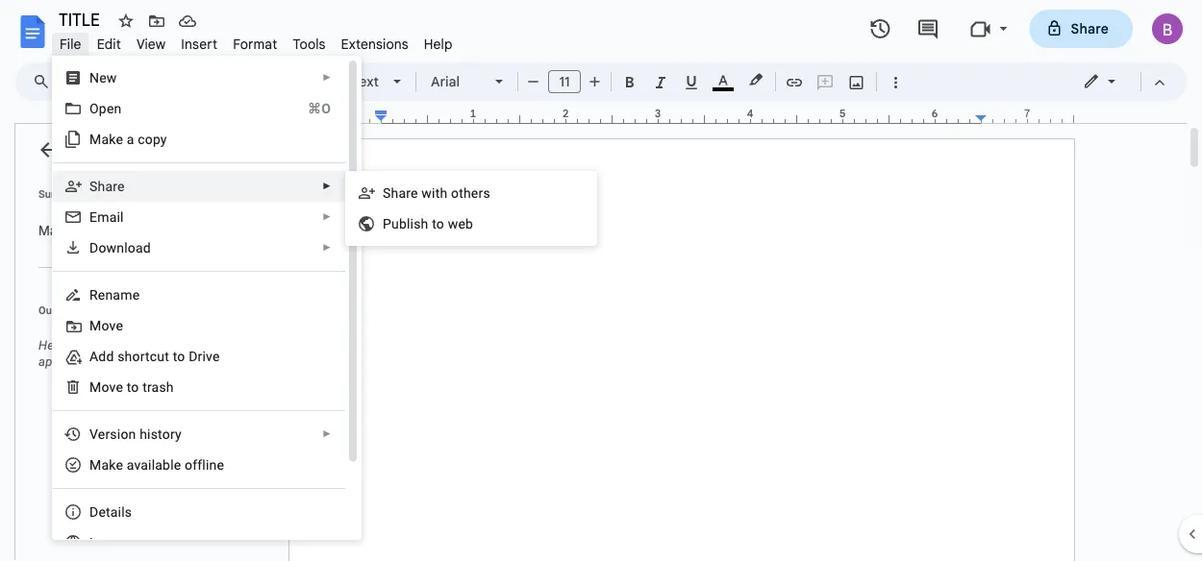Task type: vqa. For each thing, say whether or not it's contained in the screenshot.
view 'menu item'
yes



Task type: locate. For each thing, give the bounding box(es) containing it.
menu bar banner
[[0, 0, 1203, 562]]

e
[[89, 209, 97, 225]]

hare for hare
[[98, 179, 125, 194]]

h
[[140, 427, 147, 443]]

add
[[118, 339, 139, 353]]

open o element
[[89, 101, 127, 116]]

0 horizontal spatial s
[[89, 179, 98, 194]]

highlight color image
[[746, 68, 767, 91]]

► for ew
[[322, 72, 332, 83]]

2 menu from the left
[[339, 0, 598, 391]]

summary heading
[[38, 187, 85, 202]]

o pen
[[89, 101, 122, 116]]

e mail
[[89, 209, 124, 225]]

ownload
[[99, 240, 151, 256]]

publish to web w element
[[383, 216, 479, 232]]

s hare with others
[[383, 185, 491, 201]]

move m element
[[89, 318, 129, 334]]

m
[[89, 318, 101, 334]]

►
[[322, 72, 332, 83], [322, 181, 332, 192], [322, 212, 332, 223], [322, 242, 332, 254], [322, 429, 332, 440], [322, 538, 332, 549]]

r
[[89, 287, 98, 303]]

shortcut
[[118, 349, 169, 365]]

eb
[[458, 216, 474, 232]]

► for mail
[[322, 212, 332, 223]]

t
[[127, 380, 131, 395]]

ma k e available offline
[[89, 458, 224, 473]]

share
[[1072, 20, 1110, 37]]

ename
[[98, 287, 140, 303]]

⌘o element
[[285, 99, 331, 118]]

to
[[432, 216, 445, 232], [143, 339, 154, 353], [173, 349, 185, 365]]

will
[[238, 339, 257, 353]]

arial option
[[431, 68, 484, 95]]

1 menu from the left
[[45, 0, 362, 559]]

n ew
[[89, 70, 117, 86]]

left margin image
[[290, 109, 387, 123]]

summary
[[38, 188, 85, 200]]

d
[[89, 240, 99, 256]]

main toolbar
[[57, 67, 911, 96]]

insert image image
[[846, 68, 868, 95]]

trash
[[143, 380, 174, 395]]

extensions
[[341, 36, 409, 52]]

r ename
[[89, 287, 140, 303]]

rename r element
[[89, 287, 146, 303]]

s up publish
[[383, 185, 391, 201]]

► for hare
[[322, 181, 332, 192]]

1 horizontal spatial s
[[383, 185, 391, 201]]

⌘o
[[308, 101, 331, 116]]

make available offline k element
[[89, 458, 230, 473]]

o
[[89, 101, 99, 116]]

right margin image
[[977, 109, 1074, 123]]

ove
[[101, 318, 123, 334]]

2 horizontal spatial to
[[432, 216, 445, 232]]

add shortcut to drive , element
[[89, 349, 226, 365]]

c
[[138, 131, 145, 147]]

s up e
[[89, 179, 98, 194]]

menu
[[45, 0, 362, 559], [339, 0, 598, 391]]

0 horizontal spatial hare
[[98, 179, 125, 194]]

m ove
[[89, 318, 123, 334]]

you
[[95, 339, 115, 353]]

normal
[[305, 73, 351, 90]]

s
[[89, 179, 98, 194], [383, 185, 391, 201]]

Menus field
[[24, 68, 66, 95]]

move t o trash
[[89, 380, 174, 395]]

menu containing n
[[45, 0, 362, 559]]

4 ► from the top
[[322, 242, 332, 254]]

tools
[[293, 36, 326, 52]]

details b element
[[89, 505, 138, 521]]

version history h element
[[89, 427, 187, 443]]

menu bar containing file
[[52, 25, 461, 57]]

a
[[127, 131, 134, 147]]

hare left with
[[391, 185, 418, 201]]

1 ► from the top
[[322, 72, 332, 83]]

6 ► from the top
[[322, 538, 332, 549]]

with
[[422, 185, 448, 201]]

► for ownload
[[322, 242, 332, 254]]

publish to w eb
[[383, 216, 474, 232]]

the
[[157, 339, 175, 353]]

3 ► from the top
[[322, 212, 332, 223]]

menu bar
[[52, 25, 461, 57]]

n
[[89, 70, 99, 86]]

headings you add to the document will appear here.
[[38, 339, 257, 370]]

version
[[89, 427, 136, 443]]

application
[[0, 0, 1203, 562]]

hare
[[98, 179, 125, 194], [391, 185, 418, 201]]

view menu item
[[129, 33, 174, 55]]

1 horizontal spatial hare
[[391, 185, 418, 201]]

2 ► from the top
[[322, 181, 332, 192]]

hare up mail
[[98, 179, 125, 194]]

menu containing s
[[339, 0, 598, 391]]

share button
[[1030, 10, 1134, 48]]

0 horizontal spatial to
[[143, 339, 154, 353]]

1 horizontal spatial to
[[173, 349, 185, 365]]

Font size text field
[[549, 70, 580, 93]]

file menu item
[[52, 33, 89, 55]]

mail
[[97, 209, 124, 225]]

format menu item
[[225, 33, 285, 55]]

edit menu item
[[89, 33, 129, 55]]

to inside headings you add to the document will appear here.
[[143, 339, 154, 353]]

text color image
[[713, 68, 734, 91]]



Task type: describe. For each thing, give the bounding box(es) containing it.
s for hare
[[89, 179, 98, 194]]

k
[[109, 458, 116, 473]]

headings
[[38, 339, 92, 353]]

new n element
[[89, 70, 123, 86]]

help menu item
[[416, 33, 461, 55]]

edit
[[97, 36, 121, 52]]

drive
[[189, 349, 220, 365]]

move
[[89, 380, 123, 395]]

document outline element
[[15, 124, 277, 562]]

download d element
[[89, 240, 157, 256]]

publish
[[383, 216, 429, 232]]

tools menu item
[[285, 33, 334, 55]]

make
[[89, 131, 123, 147]]

add
[[89, 349, 114, 365]]

opy
[[145, 131, 167, 147]]

email e element
[[89, 209, 130, 225]]

d ownload
[[89, 240, 151, 256]]

o
[[131, 380, 139, 395]]

view
[[137, 36, 166, 52]]

appear
[[38, 355, 77, 370]]

file
[[60, 36, 81, 52]]

istory
[[147, 427, 182, 443]]

5 ► from the top
[[322, 429, 332, 440]]

move to trash t element
[[89, 380, 180, 395]]

menu bar inside 'menu bar' banner
[[52, 25, 461, 57]]

add shortcut to drive
[[89, 349, 220, 365]]

extensions menu item
[[334, 33, 416, 55]]

document
[[178, 339, 235, 353]]

format
[[233, 36, 278, 52]]

others
[[451, 185, 491, 201]]

available
[[127, 458, 181, 473]]

arial
[[431, 73, 460, 90]]

application containing share
[[0, 0, 1203, 562]]

l
[[89, 536, 97, 551]]

offline
[[185, 458, 224, 473]]

hare for hare with others
[[391, 185, 418, 201]]

text
[[354, 73, 379, 90]]

ew
[[99, 70, 117, 86]]

Font size field
[[549, 70, 589, 94]]

version h istory
[[89, 427, 182, 443]]

ma
[[89, 458, 109, 473]]

language l element
[[89, 536, 156, 551]]

s for hare with others
[[383, 185, 391, 201]]

outline
[[38, 305, 73, 317]]

s hare
[[89, 179, 125, 194]]

make a c opy
[[89, 131, 167, 147]]

help
[[424, 36, 453, 52]]

styles list. normal text selected. option
[[305, 68, 382, 95]]

outline heading
[[15, 303, 277, 330]]

Rename text field
[[52, 8, 111, 31]]

share with others s element
[[383, 185, 496, 201]]

pen
[[99, 101, 122, 116]]

share s element
[[89, 179, 131, 194]]

here.
[[81, 355, 109, 370]]

Star checkbox
[[113, 8, 140, 35]]

details
[[89, 505, 132, 521]]

e
[[116, 458, 123, 473]]

l anguage
[[89, 536, 150, 551]]

normal text
[[305, 73, 379, 90]]

insert
[[181, 36, 218, 52]]

► for anguage
[[322, 538, 332, 549]]

anguage
[[97, 536, 150, 551]]

insert menu item
[[174, 33, 225, 55]]

mode and view toolbar
[[1069, 63, 1176, 101]]

make a copy c element
[[89, 131, 173, 147]]

w
[[448, 216, 458, 232]]



